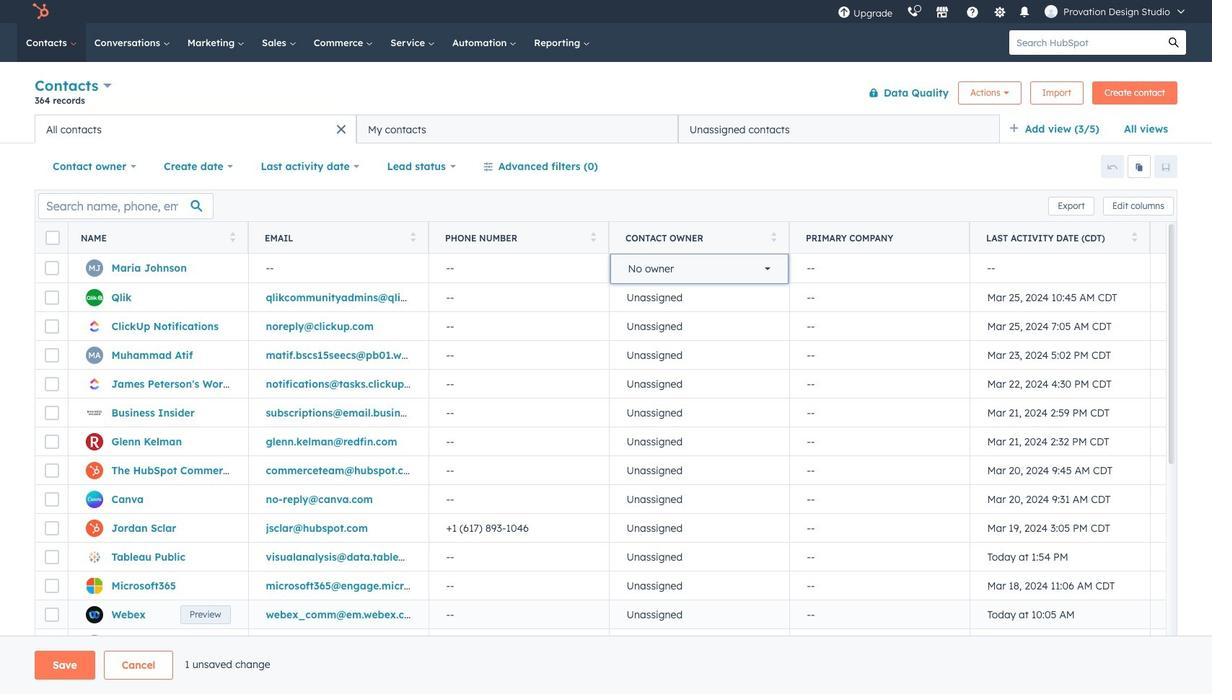 Task type: describe. For each thing, give the bounding box(es) containing it.
press to sort. image for 3rd press to sort. element
[[591, 232, 596, 242]]

4 press to sort. element from the left
[[771, 232, 777, 244]]

press to sort. image for 5th press to sort. element from right
[[230, 232, 235, 242]]

Search name, phone, email addresses, or company search field
[[38, 193, 214, 219]]

press to sort. image for 1st press to sort. element from the right
[[1132, 232, 1137, 242]]

Search HubSpot search field
[[1010, 30, 1162, 55]]



Task type: locate. For each thing, give the bounding box(es) containing it.
press to sort. image
[[410, 232, 416, 242], [771, 232, 777, 242]]

2 press to sort. element from the left
[[410, 232, 416, 244]]

press to sort. image for second press to sort. element from right
[[771, 232, 777, 242]]

0 horizontal spatial press to sort. image
[[230, 232, 235, 242]]

marketplaces image
[[936, 6, 949, 19]]

banner
[[35, 74, 1178, 115]]

press to sort. element
[[230, 232, 235, 244], [410, 232, 416, 244], [591, 232, 596, 244], [771, 232, 777, 244], [1132, 232, 1137, 244]]

column header
[[790, 222, 971, 254]]

menu
[[831, 0, 1195, 23]]

james peterson image
[[1045, 5, 1058, 18]]

2 horizontal spatial press to sort. image
[[1132, 232, 1137, 242]]

1 horizontal spatial press to sort. image
[[771, 232, 777, 242]]

1 horizontal spatial press to sort. image
[[591, 232, 596, 242]]

3 press to sort. element from the left
[[591, 232, 596, 244]]

3 press to sort. image from the left
[[1132, 232, 1137, 242]]

5 press to sort. element from the left
[[1132, 232, 1137, 244]]

2 press to sort. image from the left
[[771, 232, 777, 242]]

1 press to sort. image from the left
[[230, 232, 235, 242]]

0 horizontal spatial press to sort. image
[[410, 232, 416, 242]]

press to sort. image
[[230, 232, 235, 242], [591, 232, 596, 242], [1132, 232, 1137, 242]]

1 press to sort. element from the left
[[230, 232, 235, 244]]

1 press to sort. image from the left
[[410, 232, 416, 242]]

page section element
[[0, 652, 1212, 681]]

2 press to sort. image from the left
[[591, 232, 596, 242]]

press to sort. image for fourth press to sort. element from right
[[410, 232, 416, 242]]



Task type: vqa. For each thing, say whether or not it's contained in the screenshot.
A
no



